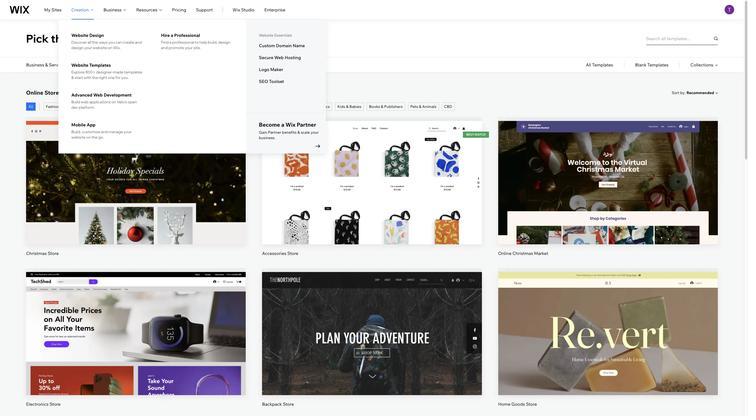 Task type: describe. For each thing, give the bounding box(es) containing it.
all for all
[[29, 104, 33, 109]]

→
[[315, 142, 321, 150]]

backpack store group
[[262, 269, 482, 408]]

the left discover
[[51, 32, 69, 45]]

the inside website design discover all the ways you can create and design your website on wix.
[[92, 40, 98, 45]]

design inside hire a professional find a professional to help build, design and promote your site.
[[218, 40, 230, 45]]

resources
[[136, 7, 157, 12]]

backpack
[[262, 402, 282, 408]]

edit button for home goods store
[[595, 320, 621, 333]]

professional
[[174, 33, 200, 38]]

view button for online christmas market
[[595, 187, 621, 200]]

online store website templates - christmas store image
[[26, 121, 246, 245]]

essentials
[[274, 33, 292, 38]]

website templates explore 800+ designer-made templates & start with the right one for you.
[[71, 63, 142, 80]]

open
[[128, 100, 137, 105]]

find
[[161, 40, 169, 45]]

you
[[168, 32, 188, 45]]

pick the website template you love
[[26, 32, 215, 45]]

mobile
[[71, 122, 86, 128]]

wix studio
[[233, 7, 255, 12]]

online store website templates - backpack store image
[[262, 273, 482, 396]]

wix.
[[113, 45, 121, 50]]

& for arts
[[142, 104, 145, 109]]

view button for home goods store
[[595, 338, 621, 351]]

logo maker
[[259, 67, 283, 72]]

with
[[84, 75, 91, 80]]

my sites link
[[44, 6, 62, 13]]

explore
[[71, 70, 85, 75]]

made
[[113, 70, 123, 75]]

hire a professional link
[[161, 33, 233, 38]]

arts & crafts
[[134, 104, 156, 109]]

publishers
[[384, 104, 403, 109]]

edit button for electronics store
[[123, 320, 149, 333]]

go.
[[98, 135, 104, 140]]

electronics link
[[308, 103, 332, 111]]

you
[[108, 40, 115, 45]]

website for essentials
[[259, 33, 273, 38]]

& inside the become a  wix partner gain partner benefits & scale your business. →
[[297, 130, 300, 135]]

build,
[[71, 130, 81, 135]]

custom domain name
[[259, 43, 305, 48]]

collections
[[690, 62, 713, 68]]

on inside website design discover all the ways you can create and design your website on wix.
[[108, 45, 112, 50]]

electronics for electronics
[[310, 104, 330, 109]]

business & services
[[26, 62, 66, 68]]

view for backpack store
[[367, 342, 377, 347]]

advanced web development build web applications on velo's open dev platform.
[[71, 92, 137, 110]]

my
[[44, 7, 50, 12]]

view button for electronics store
[[123, 338, 149, 351]]

electronics store group
[[26, 269, 246, 408]]

profile image image
[[725, 5, 734, 14]]

website inside mobile app build, customize and manage your website on the go.
[[71, 135, 86, 140]]

all templates
[[586, 62, 613, 68]]

& for food
[[247, 104, 250, 109]]

store inside categories by subject "element"
[[82, 62, 93, 68]]

enterprise link
[[264, 6, 285, 13]]

business.
[[259, 136, 275, 141]]

generic categories element
[[586, 58, 718, 72]]

can
[[116, 40, 122, 45]]

christmas store group
[[26, 117, 246, 257]]

electronics for electronics store
[[26, 402, 49, 408]]

edit for christmas store
[[132, 172, 140, 178]]

hire a professional find a professional to help build, design and promote your site.
[[161, 33, 230, 50]]

maker
[[270, 67, 283, 72]]

& for jewelry
[[102, 104, 104, 109]]

templates for all
[[592, 62, 613, 68]]

the inside mobile app build, customize and manage your website on the go.
[[92, 135, 98, 140]]

templates for blank
[[647, 62, 668, 68]]

love
[[190, 32, 215, 45]]

creation
[[71, 7, 89, 12]]

web for advanced
[[93, 92, 103, 98]]

babies
[[349, 104, 361, 109]]

store for online store website templates
[[44, 89, 59, 96]]

business for business & services
[[26, 62, 44, 68]]

sort by:
[[672, 90, 686, 95]]

arts
[[134, 104, 141, 109]]

benefits
[[282, 130, 297, 135]]

business for business
[[103, 7, 122, 12]]

market
[[534, 251, 548, 257]]

web
[[81, 100, 89, 105]]

categories. use the left and right arrow keys to navigate the menu element
[[0, 58, 744, 72]]

your inside mobile app build, customize and manage your website on the go.
[[124, 130, 132, 135]]

mobile app link
[[71, 122, 143, 128]]

the inside website templates explore 800+ designer-made templates & start with the right one for you.
[[92, 75, 98, 80]]

store for backpack store
[[283, 402, 294, 408]]

one
[[108, 75, 115, 80]]

promote
[[169, 45, 184, 50]]

store for christmas store
[[48, 251, 59, 257]]

view button for backpack store
[[359, 338, 385, 351]]

website inside website design discover all the ways you can create and design your website on wix.
[[93, 45, 107, 50]]

secure web hosting
[[259, 55, 301, 60]]

online store website templates - electronics store image
[[26, 273, 246, 396]]

food & drinks
[[237, 104, 262, 109]]

seo toolset
[[259, 79, 284, 84]]

seo
[[259, 79, 268, 84]]

dev
[[71, 105, 78, 110]]

and inside website design discover all the ways you can create and design your website on wix.
[[135, 40, 142, 45]]

app
[[87, 122, 96, 128]]

creation group
[[58, 20, 326, 154]]

blank templates link
[[635, 58, 668, 72]]

& for books
[[381, 104, 383, 109]]

your inside the become a  wix partner gain partner benefits & scale your business. →
[[311, 130, 319, 135]]

professional
[[172, 40, 194, 45]]

fashion & clothing
[[46, 104, 79, 109]]

kids
[[337, 104, 345, 109]]

secure
[[259, 55, 273, 60]]

electronics store
[[26, 402, 61, 408]]

& for pets
[[419, 104, 421, 109]]

view for electronics store
[[131, 342, 141, 347]]

animals
[[422, 104, 436, 109]]

christmas inside 'group'
[[513, 251, 533, 257]]

website essentials
[[259, 33, 292, 38]]

edit button for backpack store
[[359, 320, 385, 333]]

1 vertical spatial partner
[[268, 130, 281, 135]]

backpack store
[[262, 402, 294, 408]]

clothing
[[64, 104, 79, 109]]

logo
[[259, 67, 269, 72]]

edit for backpack store
[[368, 323, 376, 329]]

accessories inside accessories store group
[[262, 251, 286, 257]]

manage
[[108, 130, 123, 135]]

books & publishers link
[[367, 103, 405, 111]]

accessories store group
[[262, 117, 482, 257]]

hosting
[[285, 55, 301, 60]]



Task type: vqa. For each thing, say whether or not it's contained in the screenshot.
middle Interactions
no



Task type: locate. For each thing, give the bounding box(es) containing it.
categories by subject element
[[26, 58, 194, 72]]

kids & babies link
[[335, 103, 364, 111]]

800+
[[85, 70, 95, 75]]

all
[[88, 40, 91, 45]]

edit inside online christmas market 'group'
[[604, 172, 612, 178]]

on
[[108, 45, 112, 50], [112, 100, 116, 105], [86, 135, 91, 140]]

advanced web development link
[[71, 92, 143, 98]]

your inside hire a professional find a professional to help build, design and promote your site.
[[185, 45, 193, 50]]

and inside hire a professional find a professional to help build, design and promote your site.
[[161, 45, 168, 50]]

view for home goods store
[[603, 342, 613, 347]]

0 vertical spatial a
[[171, 33, 173, 38]]

edit button for online christmas market
[[595, 168, 621, 181]]

partner
[[297, 122, 316, 128], [268, 130, 281, 135]]

design down discover
[[71, 45, 83, 50]]

pets & animals link
[[408, 103, 439, 111]]

christmas
[[26, 251, 47, 257], [513, 251, 533, 257]]

and up "go."
[[101, 130, 108, 135]]

scale
[[301, 130, 310, 135]]

wix left studio
[[233, 7, 240, 12]]

& for fashion
[[61, 104, 63, 109]]

design right 'build,'
[[218, 40, 230, 45]]

0 horizontal spatial web
[[93, 92, 103, 98]]

2 vertical spatial a
[[281, 122, 284, 128]]

wix inside the become a  wix partner gain partner benefits & scale your business. →
[[286, 122, 296, 128]]

1 vertical spatial electronics
[[26, 402, 49, 408]]

edit button inside "backpack store" group
[[359, 320, 385, 333]]

2 vertical spatial on
[[86, 135, 91, 140]]

food & drinks link
[[235, 103, 264, 111]]

secure web hosting link
[[259, 55, 313, 60]]

1 horizontal spatial partner
[[297, 122, 316, 128]]

applications
[[89, 100, 111, 105]]

the down the 800+
[[92, 75, 98, 80]]

help
[[199, 40, 207, 45]]

web up applications
[[93, 92, 103, 98]]

0 vertical spatial web
[[274, 55, 284, 60]]

0 vertical spatial website
[[93, 45, 107, 50]]

templates
[[124, 70, 142, 75]]

pricing
[[172, 7, 186, 12]]

home goods store group
[[498, 269, 718, 408]]

Search search field
[[646, 32, 718, 45]]

wix inside wix studio 'link'
[[233, 7, 240, 12]]

velo's
[[117, 100, 127, 105]]

view button inside "electronics store" group
[[123, 338, 149, 351]]

view button inside online christmas market 'group'
[[595, 187, 621, 200]]

customize
[[82, 130, 100, 135]]

fashion
[[46, 104, 60, 109]]

view for christmas store
[[131, 191, 141, 196]]

by:
[[680, 90, 686, 95]]

sort
[[672, 90, 679, 95]]

business up website design link
[[103, 7, 122, 12]]

2 vertical spatial and
[[101, 130, 108, 135]]

0 vertical spatial on
[[108, 45, 112, 50]]

view
[[131, 191, 141, 196], [603, 191, 613, 196], [131, 342, 141, 347], [367, 342, 377, 347], [603, 342, 613, 347]]

books
[[369, 104, 380, 109]]

design inside website design discover all the ways you can create and design your website on wix.
[[71, 45, 83, 50]]

& inside categories by subject "element"
[[45, 62, 48, 68]]

1 vertical spatial and
[[161, 45, 168, 50]]

the left "go."
[[92, 135, 98, 140]]

christmas store
[[26, 251, 59, 257]]

business inside categories by subject "element"
[[26, 62, 44, 68]]

1 christmas from the left
[[26, 251, 47, 257]]

a inside the become a  wix partner gain partner benefits & scale your business. →
[[281, 122, 284, 128]]

1 vertical spatial website
[[71, 135, 86, 140]]

pricing link
[[172, 6, 186, 13]]

template
[[117, 32, 166, 45]]

0 vertical spatial business
[[103, 7, 122, 12]]

view button for christmas store
[[123, 187, 149, 200]]

1 horizontal spatial business
[[103, 7, 122, 12]]

1 vertical spatial accessories
[[262, 251, 286, 257]]

0 vertical spatial partner
[[297, 122, 316, 128]]

1 horizontal spatial website
[[93, 45, 107, 50]]

templates for website
[[89, 63, 111, 68]]

website
[[93, 45, 107, 50], [71, 135, 86, 140]]

& right 'books'
[[381, 104, 383, 109]]

all inside generic categories element
[[586, 62, 591, 68]]

cbd link
[[442, 103, 455, 111]]

0 horizontal spatial wix
[[233, 7, 240, 12]]

1 vertical spatial business
[[26, 62, 44, 68]]

website templates link
[[71, 63, 143, 68]]

website for design
[[71, 33, 88, 38]]

designer-
[[96, 70, 113, 75]]

on down the customize
[[86, 135, 91, 140]]

& for business
[[45, 62, 48, 68]]

accessories store
[[262, 251, 298, 257]]

0 vertical spatial electronics
[[310, 104, 330, 109]]

online store website templates - home goods store image
[[498, 273, 718, 396]]

edit button inside online christmas market 'group'
[[595, 168, 621, 181]]

1 horizontal spatial web
[[274, 55, 284, 60]]

& right pets
[[419, 104, 421, 109]]

website inside website design discover all the ways you can create and design your website on wix.
[[71, 33, 88, 38]]

and inside mobile app build, customize and manage your website on the go.
[[101, 130, 108, 135]]

& left services
[[45, 62, 48, 68]]

enterprise
[[264, 7, 285, 12]]

0 horizontal spatial accessories
[[105, 104, 126, 109]]

& for kids
[[346, 104, 349, 109]]

1 horizontal spatial christmas
[[513, 251, 533, 257]]

view for online christmas market
[[603, 191, 613, 196]]

0 horizontal spatial all
[[29, 104, 33, 109]]

website inside website templates explore 800+ designer-made templates & start with the right one for you.
[[71, 63, 88, 68]]

name
[[293, 43, 305, 48]]

1 horizontal spatial all
[[586, 62, 591, 68]]

a
[[171, 33, 173, 38], [169, 40, 172, 45], [281, 122, 284, 128]]

& inside "link"
[[142, 104, 145, 109]]

None search field
[[646, 32, 718, 45]]

electronics inside group
[[26, 402, 49, 408]]

& right food
[[247, 104, 250, 109]]

0 horizontal spatial website
[[71, 135, 86, 140]]

store inside group
[[526, 402, 537, 408]]

view button inside christmas store group
[[123, 187, 149, 200]]

edit button inside christmas store group
[[123, 168, 149, 181]]

edit inside home goods store group
[[604, 323, 612, 329]]

view inside home goods store group
[[603, 342, 613, 347]]

a up the benefits
[[281, 122, 284, 128]]

online store website templates
[[26, 89, 109, 96]]

store for accessories store
[[287, 251, 298, 257]]

the right all
[[92, 40, 98, 45]]

web for secure
[[274, 55, 284, 60]]

creative
[[108, 62, 125, 68]]

blank
[[635, 62, 646, 68]]

pets & animals
[[410, 104, 436, 109]]

domain
[[276, 43, 292, 48]]

& right kids
[[346, 104, 349, 109]]

store for electronics store
[[50, 402, 61, 408]]

christmas inside group
[[26, 251, 47, 257]]

pets
[[410, 104, 418, 109]]

1 horizontal spatial online
[[498, 251, 512, 257]]

cbd
[[444, 104, 452, 109]]

on down 'development' in the left of the page
[[112, 100, 116, 105]]

online store website templates - accessories store image
[[262, 121, 482, 245]]

1 horizontal spatial design
[[218, 40, 230, 45]]

sites
[[51, 7, 62, 12]]

custom domain name link
[[259, 43, 313, 48]]

seo toolset link
[[259, 79, 313, 84]]

1 horizontal spatial electronics
[[310, 104, 330, 109]]

your
[[84, 45, 92, 50], [185, 45, 193, 50], [124, 130, 132, 135], [311, 130, 319, 135]]

website down build,
[[71, 135, 86, 140]]

0 horizontal spatial christmas
[[26, 251, 47, 257]]

view inside "backpack store" group
[[367, 342, 377, 347]]

0 horizontal spatial partner
[[268, 130, 281, 135]]

edit for electronics store
[[132, 323, 140, 329]]

a right find
[[169, 40, 172, 45]]

templates inside website templates explore 800+ designer-made templates & start with the right one for you.
[[89, 63, 111, 68]]

1 vertical spatial wix
[[286, 122, 296, 128]]

view button inside home goods store group
[[595, 338, 621, 351]]

a for promote
[[171, 33, 173, 38]]

0 horizontal spatial online
[[26, 89, 43, 96]]

services
[[49, 62, 66, 68]]

website down ways
[[93, 45, 107, 50]]

edit inside christmas store group
[[132, 172, 140, 178]]

0 horizontal spatial electronics
[[26, 402, 49, 408]]

wix up the benefits
[[286, 122, 296, 128]]

online for online store website templates
[[26, 89, 43, 96]]

0 vertical spatial all
[[586, 62, 591, 68]]

your right scale
[[311, 130, 319, 135]]

web inside advanced web development build web applications on velo's open dev platform.
[[93, 92, 103, 98]]

view inside "electronics store" group
[[131, 342, 141, 347]]

& left scale
[[297, 130, 300, 135]]

edit button inside "electronics store" group
[[123, 320, 149, 333]]

1 horizontal spatial and
[[135, 40, 142, 45]]

a right hire
[[171, 33, 173, 38]]

ways
[[99, 40, 108, 45]]

edit button for christmas store
[[123, 168, 149, 181]]

0 vertical spatial online
[[26, 89, 43, 96]]

home goods store
[[498, 402, 537, 408]]

website for templates
[[71, 63, 88, 68]]

& left start
[[71, 75, 74, 80]]

partner up scale
[[297, 122, 316, 128]]

business button
[[103, 6, 126, 13]]

0 vertical spatial and
[[135, 40, 142, 45]]

design
[[89, 33, 104, 38]]

on inside advanced web development build web applications on velo's open dev platform.
[[112, 100, 116, 105]]

& right fashion
[[61, 104, 63, 109]]

2 christmas from the left
[[513, 251, 533, 257]]

view inside online christmas market 'group'
[[603, 191, 613, 196]]

on inside mobile app build, customize and manage your website on the go.
[[86, 135, 91, 140]]

online inside 'group'
[[498, 251, 512, 257]]

1 vertical spatial web
[[93, 92, 103, 98]]

0 horizontal spatial design
[[71, 45, 83, 50]]

1 vertical spatial all
[[29, 104, 33, 109]]

development
[[104, 92, 132, 98]]

jewelry & accessories link
[[84, 103, 129, 111]]

on down the you
[[108, 45, 112, 50]]

create
[[123, 40, 134, 45]]

1 vertical spatial online
[[498, 251, 512, 257]]

resources button
[[136, 6, 162, 13]]

web up maker
[[274, 55, 284, 60]]

templates inside "link"
[[647, 62, 668, 68]]

online store website templates - online christmas market image
[[498, 121, 718, 245]]

your right manage
[[124, 130, 132, 135]]

platform.
[[79, 105, 95, 110]]

edit for online christmas market
[[604, 172, 612, 178]]

accessories inside jewelry & accessories link
[[105, 104, 126, 109]]

your down professional
[[185, 45, 193, 50]]

1 horizontal spatial wix
[[286, 122, 296, 128]]

& right arts
[[142, 104, 145, 109]]

goods
[[511, 402, 525, 408]]

1 vertical spatial on
[[112, 100, 116, 105]]

support
[[196, 7, 213, 12]]

mobile app build, customize and manage your website on the go.
[[71, 122, 132, 140]]

a for →
[[281, 122, 284, 128]]

online for online christmas market
[[498, 251, 512, 257]]

1 horizontal spatial accessories
[[262, 251, 286, 257]]

gain
[[259, 130, 267, 135]]

partner up business.
[[268, 130, 281, 135]]

& inside website templates explore 800+ designer-made templates & start with the right one for you.
[[71, 75, 74, 80]]

0 vertical spatial accessories
[[105, 104, 126, 109]]

your inside website design discover all the ways you can create and design your website on wix.
[[84, 45, 92, 50]]

view inside christmas store group
[[131, 191, 141, 196]]

1 vertical spatial design
[[71, 45, 83, 50]]

your down all
[[84, 45, 92, 50]]

advanced
[[71, 92, 92, 98]]

business left services
[[26, 62, 44, 68]]

online christmas market group
[[498, 117, 718, 257]]

& right 'jewelry'
[[102, 104, 104, 109]]

kids & babies
[[337, 104, 361, 109]]

edit inside "backpack store" group
[[368, 323, 376, 329]]

0 horizontal spatial business
[[26, 62, 44, 68]]

site.
[[193, 45, 201, 50]]

edit button
[[123, 168, 149, 181], [595, 168, 621, 181], [123, 320, 149, 333], [359, 320, 385, 333], [595, 320, 621, 333]]

edit button inside home goods store group
[[595, 320, 621, 333]]

to
[[195, 40, 199, 45]]

edit for home goods store
[[604, 323, 612, 329]]

and right create
[[135, 40, 142, 45]]

arts & crafts link
[[131, 103, 159, 111]]

all for all templates
[[586, 62, 591, 68]]

edit inside "electronics store" group
[[132, 323, 140, 329]]

business inside popup button
[[103, 7, 122, 12]]

1 vertical spatial a
[[169, 40, 172, 45]]

2 horizontal spatial and
[[161, 45, 168, 50]]

and down find
[[161, 45, 168, 50]]

view button inside "backpack store" group
[[359, 338, 385, 351]]

books & publishers
[[369, 104, 403, 109]]

0 horizontal spatial and
[[101, 130, 108, 135]]

for
[[115, 75, 121, 80]]

right
[[99, 75, 107, 80]]

edit
[[132, 172, 140, 178], [604, 172, 612, 178], [132, 323, 140, 329], [368, 323, 376, 329], [604, 323, 612, 329]]

0 vertical spatial wix
[[233, 7, 240, 12]]

0 vertical spatial design
[[218, 40, 230, 45]]

view button
[[123, 187, 149, 200], [595, 187, 621, 200], [123, 338, 149, 351], [359, 338, 385, 351], [595, 338, 621, 351]]

fashion & clothing link
[[43, 103, 81, 111]]

food
[[237, 104, 246, 109]]

home
[[498, 402, 510, 408]]



